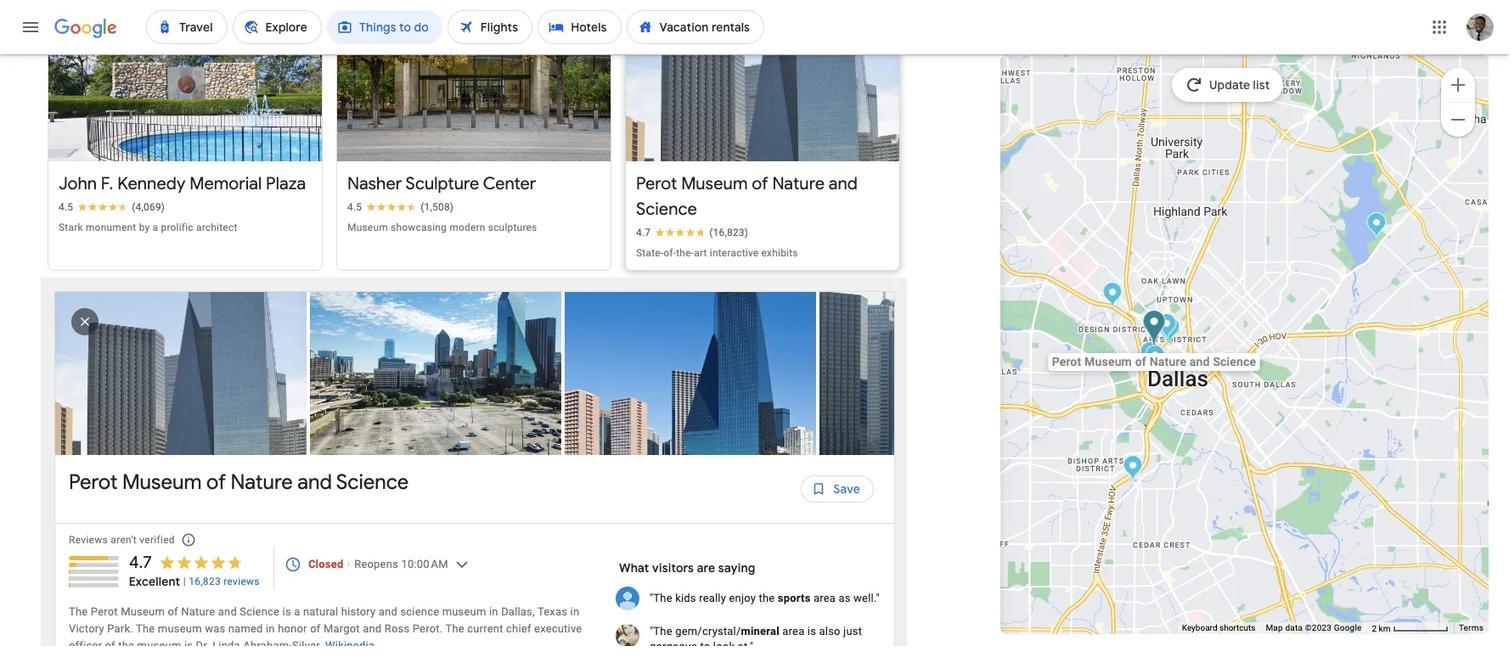 Task type: locate. For each thing, give the bounding box(es) containing it.
silver.
[[292, 640, 322, 646]]

museum up park. in the left bottom of the page
[[121, 606, 165, 618]]

(1,508)
[[421, 201, 454, 213]]

museum left dr.
[[137, 640, 181, 646]]

perot
[[636, 173, 677, 195], [69, 470, 118, 495], [91, 606, 118, 618]]

current
[[467, 623, 503, 635]]

perot up 4.7 out of 5 stars from 16,823 reviews image
[[636, 173, 677, 195]]

in up abraham- at the bottom left of page
[[266, 623, 275, 635]]

4.5 for nasher sculpture center
[[347, 201, 362, 213]]

(16,823)
[[709, 227, 748, 239]]

1 horizontal spatial a
[[294, 606, 300, 618]]

closed ⋅ reopens 10:00 am
[[308, 558, 448, 571]]

of-
[[664, 247, 676, 259]]

museum
[[681, 173, 748, 195], [347, 222, 388, 234], [122, 470, 202, 495], [121, 606, 165, 618]]

"the left kids
[[650, 592, 673, 605]]

dallas,
[[501, 606, 535, 618]]

of up exhibits
[[752, 173, 768, 195]]

a inside the perot museum of nature and science is a natural history and science museum in dallas, texas in victory park. the museum was named in honor of margot and ross perot. the current chief executive officer of the museum is dr. linda abraham-silver.
[[294, 606, 300, 618]]

"the
[[650, 592, 673, 605], [650, 625, 673, 638]]

perot up reviews
[[69, 470, 118, 495]]

"the for "the gem/crystal/
[[650, 625, 673, 638]]

the up victory at the bottom left of page
[[69, 606, 88, 618]]

2 horizontal spatial is
[[808, 625, 816, 638]]

4.5 inside image
[[347, 201, 362, 213]]

0 vertical spatial is
[[282, 606, 291, 618]]

0 horizontal spatial in
[[266, 623, 275, 635]]

1 horizontal spatial science
[[336, 470, 409, 495]]

is left dr.
[[184, 640, 193, 646]]

2 "the from the top
[[650, 625, 673, 638]]

perot museum of nature and science image
[[1142, 310, 1165, 348]]

the right "enjoy"
[[759, 592, 775, 605]]

2 vertical spatial science
[[240, 606, 280, 618]]

history
[[341, 606, 376, 618]]

area down sports
[[783, 625, 805, 638]]

4.5 up stark on the left of the page
[[59, 201, 73, 213]]

the perot museum of nature and science is a natural history and science museum in dallas, texas in victory park. the museum was named in honor of margot and ross perot. the current chief executive officer of the museum is dr. linda abraham-silver.
[[69, 606, 582, 646]]

4.7 up excellent
[[129, 552, 152, 573]]

dr.
[[196, 640, 210, 646]]

0 vertical spatial 4.7
[[636, 227, 651, 239]]

the down park. in the left bottom of the page
[[118, 640, 134, 646]]

4.5 inside 4.5 out of 5 stars from 4,069 reviews image
[[59, 201, 73, 213]]

0 horizontal spatial science
[[240, 606, 280, 618]]

museum up current
[[442, 606, 486, 618]]

main menu image
[[20, 17, 41, 37]]

what visitors are saying
[[619, 561, 756, 576]]

nature
[[772, 173, 825, 195], [231, 470, 293, 495], [181, 606, 215, 618]]

1 horizontal spatial the
[[136, 623, 155, 635]]

0 horizontal spatial 4.7
[[129, 552, 152, 573]]

0 vertical spatial science
[[636, 199, 697, 220]]

of up silver.
[[310, 623, 321, 635]]

museum
[[442, 606, 486, 618], [158, 623, 202, 635], [137, 640, 181, 646]]

0 horizontal spatial area
[[783, 625, 805, 638]]

list item
[[55, 185, 310, 562], [565, 242, 820, 506], [310, 280, 565, 468], [820, 292, 1074, 455]]

what
[[619, 561, 649, 576]]

to
[[700, 641, 710, 646]]

0 horizontal spatial 4.5
[[59, 201, 73, 213]]

enjoy
[[729, 592, 756, 605]]

0 vertical spatial perot
[[636, 173, 677, 195]]

ross
[[385, 623, 410, 635]]

0 horizontal spatial a
[[153, 222, 158, 234]]

park.
[[107, 623, 133, 635]]

(4,069)
[[132, 201, 165, 213]]

perot museum of nature and science up reviews aren't verified image
[[69, 470, 409, 495]]

save button
[[801, 469, 874, 510]]

1 vertical spatial the
[[118, 640, 134, 646]]

nasher sculpture center
[[347, 173, 536, 195]]

in up current
[[489, 606, 498, 618]]

zoom in map image
[[1448, 74, 1469, 95]]

1 vertical spatial museum
[[158, 623, 202, 635]]

keyboard shortcuts
[[1182, 624, 1256, 633]]

gem/crystal/
[[675, 625, 741, 638]]

1 horizontal spatial 4.5
[[347, 201, 362, 213]]

perot up park. in the left bottom of the page
[[91, 606, 118, 618]]

update list
[[1209, 77, 1270, 93]]

perot museum of nature and science
[[636, 173, 858, 220], [69, 470, 409, 495]]

nasher
[[347, 173, 402, 195]]

update
[[1209, 77, 1250, 93]]

2 horizontal spatial in
[[570, 606, 580, 618]]

science up 4.7 out of 5 stars from 16,823 reviews image
[[636, 199, 697, 220]]

a up honor
[[294, 606, 300, 618]]

0 horizontal spatial is
[[184, 640, 193, 646]]

sports
[[778, 592, 811, 605]]

data
[[1286, 624, 1303, 633]]

in
[[489, 606, 498, 618], [570, 606, 580, 618], [266, 623, 275, 635]]

the right park. in the left bottom of the page
[[136, 623, 155, 635]]

0 vertical spatial "the
[[650, 592, 673, 605]]

is inside area is also just gorgeous to look at."
[[808, 625, 816, 638]]

1 vertical spatial perot museum of nature and science
[[69, 470, 409, 495]]

area
[[814, 592, 836, 605], [783, 625, 805, 638]]

and
[[829, 173, 858, 195], [298, 470, 332, 495], [218, 606, 237, 618], [379, 606, 398, 618], [363, 623, 382, 635]]

4.7
[[636, 227, 651, 239], [129, 552, 152, 573]]

the
[[69, 606, 88, 618], [136, 623, 155, 635], [445, 623, 465, 635]]

1 4.5 from the left
[[59, 201, 73, 213]]

2 4.5 from the left
[[347, 201, 362, 213]]

1 horizontal spatial perot museum of nature and science
[[636, 173, 858, 220]]

perot museum of nature and science element
[[69, 469, 409, 510]]

the right perot.
[[445, 623, 465, 635]]

0 horizontal spatial the
[[69, 606, 88, 618]]

1 horizontal spatial the
[[759, 592, 775, 605]]

aren't
[[111, 534, 137, 546]]

list
[[1253, 77, 1270, 93]]

keyboard shortcuts button
[[1182, 623, 1256, 635]]

"the kids really enjoy the sports area as well."
[[650, 592, 880, 605]]

victory
[[69, 623, 104, 635]]

verified
[[140, 534, 175, 546]]

update list button
[[1172, 68, 1284, 102]]

4.5 out of 5 stars from 1,508 reviews image
[[347, 201, 454, 214]]

as
[[839, 592, 851, 605]]

reviews aren't verified
[[69, 534, 175, 546]]

0 horizontal spatial perot museum of nature and science
[[69, 470, 409, 495]]

science
[[636, 199, 697, 220], [336, 470, 409, 495], [240, 606, 280, 618]]

a right by
[[153, 222, 158, 234]]

reviews
[[224, 576, 260, 588]]

4.5 down the nasher on the top of page
[[347, 201, 362, 213]]

2 vertical spatial perot
[[91, 606, 118, 618]]

kids
[[675, 592, 696, 605]]

1 vertical spatial 4.7
[[129, 552, 152, 573]]

1 vertical spatial a
[[294, 606, 300, 618]]

science up named on the bottom of page
[[240, 606, 280, 618]]

prolific
[[161, 222, 193, 234]]

0 vertical spatial area
[[814, 592, 836, 605]]

1 horizontal spatial in
[[489, 606, 498, 618]]

f.
[[101, 173, 113, 195]]

1 vertical spatial nature
[[231, 470, 293, 495]]

science up reopens
[[336, 470, 409, 495]]

well."
[[854, 592, 880, 605]]

1 vertical spatial "the
[[650, 625, 673, 638]]

2 vertical spatial museum
[[137, 640, 181, 646]]

0 vertical spatial a
[[153, 222, 158, 234]]

dallas museum of art image
[[1159, 318, 1178, 346]]

is left also
[[808, 625, 816, 638]]

by
[[139, 222, 150, 234]]

list
[[55, 185, 1074, 562]]

showcasing
[[391, 222, 447, 234]]

honor
[[278, 623, 307, 635]]

"the gem/crystal/ mineral
[[650, 625, 780, 638]]

2 vertical spatial nature
[[181, 606, 215, 618]]

1 vertical spatial is
[[808, 625, 816, 638]]

"the up gorgeous
[[650, 625, 673, 638]]

1 horizontal spatial is
[[282, 606, 291, 618]]

area left 'as'
[[814, 592, 836, 605]]

museum up dr.
[[158, 623, 202, 635]]

center
[[483, 173, 536, 195]]

4.5 for john f. kennedy memorial plaza
[[59, 201, 73, 213]]

4.7 up state-
[[636, 227, 651, 239]]

the dallas arboretum and botanical garden image
[[1367, 212, 1386, 240]]

google
[[1334, 624, 1362, 633]]

reopens
[[354, 558, 398, 571]]

perot museum of nature and science up (16,823)
[[636, 173, 858, 220]]

0 vertical spatial nature
[[772, 173, 825, 195]]

0 horizontal spatial nature
[[181, 606, 215, 618]]

1 vertical spatial area
[[783, 625, 805, 638]]

1 "the from the top
[[650, 592, 673, 605]]

is up honor
[[282, 606, 291, 618]]

4.7 inside image
[[636, 227, 651, 239]]

in right texas
[[570, 606, 580, 618]]

4.5
[[59, 201, 73, 213], [347, 201, 362, 213]]

close detail image
[[65, 302, 105, 342]]

1 horizontal spatial 4.7
[[636, 227, 651, 239]]

2 horizontal spatial the
[[445, 623, 465, 635]]

area is also just gorgeous to look at."
[[650, 625, 862, 646]]

2
[[1372, 624, 1377, 633]]

is
[[282, 606, 291, 618], [808, 625, 816, 638], [184, 640, 193, 646]]

closed
[[308, 558, 344, 571]]

1 vertical spatial perot
[[69, 470, 118, 495]]

0 horizontal spatial the
[[118, 640, 134, 646]]

4.7 out of 5 stars from 16,823 reviews. excellent. element
[[129, 552, 260, 590]]



Task type: describe. For each thing, give the bounding box(es) containing it.
reviews
[[69, 534, 108, 546]]

0 vertical spatial museum
[[442, 606, 486, 618]]

2 km button
[[1367, 623, 1454, 635]]

officer
[[69, 640, 102, 646]]

stark
[[59, 222, 83, 234]]

museum up verified
[[122, 470, 202, 495]]

john f. kennedy memorial plaza image
[[1145, 344, 1164, 372]]

stark monument by a prolific architect
[[59, 222, 237, 234]]

chief
[[506, 623, 531, 635]]

perot.
[[413, 623, 443, 635]]

2 horizontal spatial nature
[[772, 173, 825, 195]]

0 vertical spatial the
[[759, 592, 775, 605]]

0 vertical spatial perot museum of nature and science
[[636, 173, 858, 220]]

the-
[[676, 247, 694, 259]]

monument
[[86, 222, 136, 234]]

nature inside the perot museum of nature and science is a natural history and science museum in dallas, texas in victory park. the museum was named in honor of margot and ross perot. the current chief executive officer of the museum is dr. linda abraham-silver.
[[181, 606, 215, 618]]

"the for "the kids really enjoy the
[[650, 592, 673, 605]]

are
[[697, 561, 715, 576]]

museum inside the perot museum of nature and science is a natural history and science museum in dallas, texas in victory park. the museum was named in honor of margot and ross perot. the current chief executive officer of the museum is dr. linda abraham-silver.
[[121, 606, 165, 618]]

state-
[[636, 247, 664, 259]]

really
[[699, 592, 726, 605]]

natural
[[303, 606, 338, 618]]

exhibits
[[762, 247, 798, 259]]

map
[[1266, 624, 1283, 633]]

area inside area is also just gorgeous to look at."
[[783, 625, 805, 638]]

16,823
[[189, 576, 221, 588]]

saying
[[718, 561, 756, 576]]

the inside the perot museum of nature and science is a natural history and science museum in dallas, texas in victory park. the museum was named in honor of margot and ross perot. the current chief executive officer of the museum is dr. linda abraham-silver.
[[118, 640, 134, 646]]

©2023
[[1305, 624, 1332, 633]]

keyboard
[[1182, 624, 1218, 633]]

linda
[[212, 640, 240, 646]]

abraham-
[[243, 640, 292, 646]]

4.7 for 4.7 out of 5 stars from 16,823 reviews image
[[636, 227, 651, 239]]

modern
[[449, 222, 485, 234]]

excellent
[[129, 574, 180, 590]]

science
[[400, 606, 439, 618]]

km
[[1379, 624, 1391, 633]]

2 vertical spatial is
[[184, 640, 193, 646]]

map region
[[816, 0, 1509, 646]]

of down excellent
[[168, 606, 178, 618]]

the sixth floor museum at dealey plaza image
[[1140, 341, 1159, 369]]

sculpture
[[406, 173, 479, 195]]

1 horizontal spatial area
[[814, 592, 836, 605]]

dallas zoo image
[[1123, 455, 1142, 483]]

memorial
[[190, 173, 262, 195]]

state-of-the-art interactive exhibits
[[636, 247, 798, 259]]

map data ©2023 google
[[1266, 624, 1362, 633]]

museum showcasing modern sculptures
[[347, 222, 537, 234]]

science inside the perot museum of nature and science is a natural history and science museum in dallas, texas in victory park. the museum was named in honor of margot and ross perot. the current chief executive officer of the museum is dr. linda abraham-silver.
[[240, 606, 280, 618]]

margot
[[324, 623, 360, 635]]

sculptures
[[488, 222, 537, 234]]

terms link
[[1459, 624, 1484, 633]]

1 vertical spatial science
[[336, 470, 409, 495]]

zoom out map image
[[1448, 109, 1469, 130]]

plaza
[[266, 173, 306, 195]]

john f. kennedy memorial plaza
[[59, 173, 306, 195]]

museum up (16,823)
[[681, 173, 748, 195]]

interactive
[[710, 247, 759, 259]]

gorgeous
[[650, 641, 697, 646]]

2 km
[[1372, 624, 1393, 633]]

of down park. in the left bottom of the page
[[105, 640, 115, 646]]

art
[[694, 247, 707, 259]]

was
[[205, 623, 225, 635]]

at."
[[738, 641, 754, 646]]

shortcuts
[[1220, 624, 1256, 633]]

16,823 reviews link
[[189, 575, 260, 589]]

medieval times dinner & tournament image
[[1102, 282, 1122, 310]]

10:00 am
[[401, 558, 448, 571]]

4.7 out of 5 stars from 16,823 reviews image
[[636, 226, 748, 240]]

excellent | 16,823 reviews
[[129, 574, 260, 590]]

executive
[[534, 623, 582, 635]]

just
[[843, 625, 862, 638]]

look
[[713, 641, 735, 646]]

save
[[834, 482, 860, 497]]

texas
[[538, 606, 568, 618]]

reviews aren't verified image
[[168, 520, 209, 561]]

kennedy
[[117, 173, 186, 195]]

perot inside the perot museum of nature and science is a natural history and science museum in dallas, texas in victory park. the museum was named in honor of margot and ross perot. the current chief executive officer of the museum is dr. linda abraham-silver.
[[91, 606, 118, 618]]

nasher sculpture center image
[[1160, 316, 1180, 344]]

john
[[59, 173, 97, 195]]

4.5 out of 5 stars from 4,069 reviews image
[[59, 201, 165, 214]]

1 horizontal spatial nature
[[231, 470, 293, 495]]

named
[[228, 623, 263, 635]]

|
[[183, 576, 186, 588]]

also
[[819, 625, 841, 638]]

visitors
[[652, 561, 694, 576]]

architect
[[196, 222, 237, 234]]

of up reviews aren't verified image
[[206, 470, 226, 495]]

museum down the 4.5 out of 5 stars from 1,508 reviews image at the top left
[[347, 222, 388, 234]]

terms
[[1459, 624, 1484, 633]]

4.7 for 4.7 out of 5 stars from 16,823 reviews. excellent. element
[[129, 552, 152, 573]]

klyde warren park image
[[1157, 313, 1176, 341]]

2 horizontal spatial science
[[636, 199, 697, 220]]



Task type: vqa. For each thing, say whether or not it's contained in the screenshot.
bottom Perot
yes



